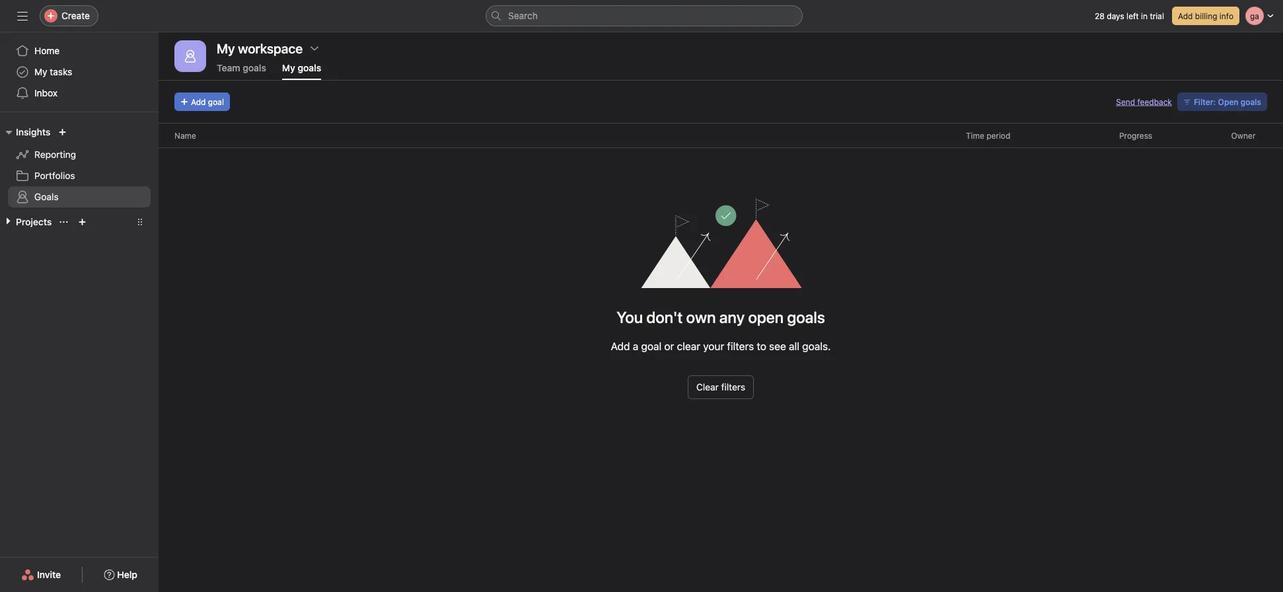 Task type: locate. For each thing, give the bounding box(es) containing it.
add left billing
[[1179, 11, 1194, 20]]

1 horizontal spatial goals
[[298, 62, 321, 73]]

my inside global element
[[34, 66, 47, 77]]

goals inside my goals link
[[298, 62, 321, 73]]

my down my workspace
[[282, 62, 295, 73]]

goal inside button
[[208, 97, 224, 106]]

goals link
[[8, 186, 151, 208]]

portfolios
[[34, 170, 75, 181]]

1 horizontal spatial my
[[282, 62, 295, 73]]

goals.
[[803, 340, 831, 353]]

inbox
[[34, 88, 58, 99]]

0 horizontal spatial my
[[34, 66, 47, 77]]

1 vertical spatial filters
[[722, 382, 746, 393]]

add billing info button
[[1173, 7, 1240, 25]]

goal right a on the left
[[642, 340, 662, 353]]

0 vertical spatial goal
[[208, 97, 224, 106]]

goals right open
[[1241, 97, 1262, 106]]

0 vertical spatial add
[[1179, 11, 1194, 20]]

add inside button
[[1179, 11, 1194, 20]]

2 vertical spatial add
[[611, 340, 630, 353]]

add for add goal
[[191, 97, 206, 106]]

add left a on the left
[[611, 340, 630, 353]]

time period
[[967, 131, 1011, 140]]

team
[[217, 62, 240, 73]]

filters
[[727, 340, 754, 353], [722, 382, 746, 393]]

goal
[[208, 97, 224, 106], [642, 340, 662, 353]]

tasks
[[50, 66, 72, 77]]

you don't own any open goals
[[617, 308, 826, 327]]

0 horizontal spatial goals
[[243, 62, 266, 73]]

add billing info
[[1179, 11, 1234, 20]]

insights button
[[0, 124, 50, 140]]

feedback
[[1138, 97, 1173, 106]]

you
[[617, 308, 643, 327]]

invite
[[37, 570, 61, 580]]

goals
[[243, 62, 266, 73], [298, 62, 321, 73], [1241, 97, 1262, 106]]

projects
[[16, 217, 52, 227]]

goals down "show options" image
[[298, 62, 321, 73]]

search button
[[486, 5, 803, 26]]

send feedback
[[1117, 97, 1173, 106]]

clear
[[697, 382, 719, 393]]

1 horizontal spatial goal
[[642, 340, 662, 353]]

projects button
[[0, 216, 52, 229]]

goal down team
[[208, 97, 224, 106]]

1 vertical spatial add
[[191, 97, 206, 106]]

my for my goals
[[282, 62, 295, 73]]

any
[[720, 308, 745, 327]]

0 horizontal spatial add
[[191, 97, 206, 106]]

add goal button
[[175, 93, 230, 111]]

show options, current sort, top image
[[60, 218, 68, 226]]

my left tasks
[[34, 66, 47, 77]]

filters right clear
[[722, 382, 746, 393]]

insights
[[16, 127, 50, 138]]

my
[[282, 62, 295, 73], [34, 66, 47, 77]]

goals down my workspace
[[243, 62, 266, 73]]

portfolios link
[[8, 165, 151, 186]]

create button
[[40, 5, 98, 26]]

open
[[1219, 97, 1239, 106]]

reporting
[[34, 149, 76, 160]]

2 horizontal spatial add
[[1179, 11, 1194, 20]]

28
[[1095, 11, 1105, 20]]

0 horizontal spatial goal
[[208, 97, 224, 106]]

period
[[987, 131, 1011, 140]]

insights element
[[0, 120, 159, 210]]

home
[[34, 45, 60, 56]]

goals inside team goals link
[[243, 62, 266, 73]]

my tasks link
[[8, 61, 151, 83]]

filters left to
[[727, 340, 754, 353]]

2 horizontal spatial goals
[[1241, 97, 1262, 106]]

see
[[770, 340, 787, 353]]

help button
[[95, 563, 146, 587]]

add up name
[[191, 97, 206, 106]]

new image
[[58, 128, 66, 136]]

filter: open goals
[[1195, 97, 1262, 106]]

don't
[[647, 308, 683, 327]]

1 horizontal spatial add
[[611, 340, 630, 353]]

add
[[1179, 11, 1194, 20], [191, 97, 206, 106], [611, 340, 630, 353]]

create
[[61, 10, 90, 21]]

add inside button
[[191, 97, 206, 106]]

left
[[1127, 11, 1140, 20]]



Task type: vqa. For each thing, say whether or not it's contained in the screenshot.
Form submissions in the left bottom of the page
no



Task type: describe. For each thing, give the bounding box(es) containing it.
my tasks
[[34, 66, 72, 77]]

time
[[967, 131, 985, 140]]

reporting link
[[8, 144, 151, 165]]

a
[[633, 340, 639, 353]]

clear filters
[[697, 382, 746, 393]]

team goals link
[[217, 62, 266, 80]]

clear
[[677, 340, 701, 353]]

new project or portfolio image
[[78, 218, 86, 226]]

my for my tasks
[[34, 66, 47, 77]]

my workspace
[[217, 40, 303, 56]]

filter: open goals button
[[1178, 93, 1268, 111]]

goals inside "filter: open goals" dropdown button
[[1241, 97, 1262, 106]]

28 days left in trial
[[1095, 11, 1165, 20]]

info
[[1220, 11, 1234, 20]]

billing
[[1196, 11, 1218, 20]]

own
[[687, 308, 716, 327]]

all
[[789, 340, 800, 353]]

goals for my goals
[[298, 62, 321, 73]]

search list box
[[486, 5, 803, 26]]

or
[[665, 340, 675, 353]]

in
[[1142, 11, 1148, 20]]

add a goal or clear your filters to see all goals.
[[611, 340, 831, 353]]

name
[[175, 131, 196, 140]]

invite button
[[13, 563, 70, 587]]

goals for team goals
[[243, 62, 266, 73]]

filter:
[[1195, 97, 1217, 106]]

your
[[704, 340, 725, 353]]

my goals
[[282, 62, 321, 73]]

home link
[[8, 40, 151, 61]]

to
[[757, 340, 767, 353]]

progress
[[1120, 131, 1153, 140]]

trial
[[1151, 11, 1165, 20]]

send feedback link
[[1117, 96, 1173, 108]]

goals
[[34, 191, 59, 202]]

global element
[[0, 32, 159, 112]]

send
[[1117, 97, 1136, 106]]

owner
[[1232, 131, 1256, 140]]

1 vertical spatial goal
[[642, 340, 662, 353]]

add goal
[[191, 97, 224, 106]]

clear filters button
[[688, 376, 754, 399]]

hide sidebar image
[[17, 11, 28, 21]]

search
[[508, 10, 538, 21]]

show options image
[[309, 43, 320, 54]]

add for add billing info
[[1179, 11, 1194, 20]]

team goals
[[217, 62, 266, 73]]

days
[[1108, 11, 1125, 20]]

0 vertical spatial filters
[[727, 340, 754, 353]]

help
[[117, 570, 137, 580]]

inbox link
[[8, 83, 151, 104]]

open goals
[[749, 308, 826, 327]]

filters inside button
[[722, 382, 746, 393]]

my goals link
[[282, 62, 321, 80]]

add for add a goal or clear your filters to see all goals.
[[611, 340, 630, 353]]



